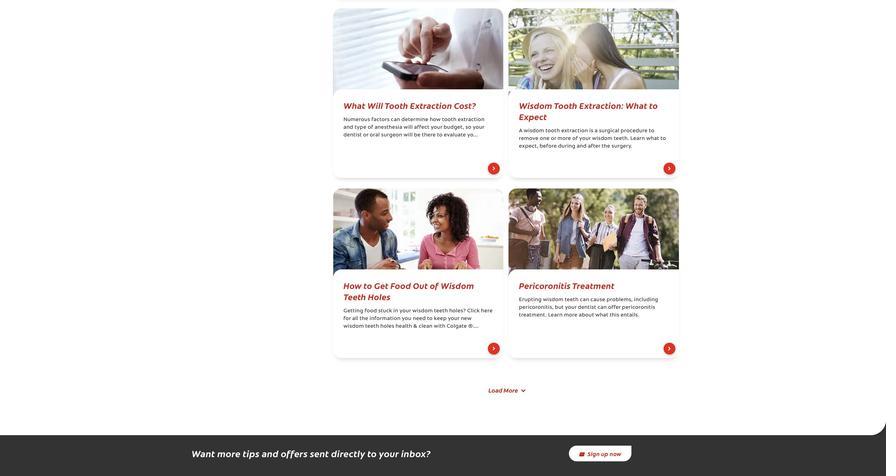 Task type: vqa. For each thing, say whether or not it's contained in the screenshot.
before
yes



Task type: describe. For each thing, give the bounding box(es) containing it.
during
[[559, 144, 576, 149]]

about
[[579, 313, 594, 318]]

to inside wisdom tooth extraction: what to expect
[[650, 100, 658, 111]]

getting
[[344, 309, 364, 314]]

more inside a wisdom tooth extraction is a surgical procedure to remove one or more of your wisdom teeth. learn what to expect, before during and after the surgery.
[[558, 136, 571, 142]]

food
[[391, 280, 411, 291]]

cost?
[[454, 100, 476, 111]]

a wisdom tooth extraction is a surgical procedure to remove one or more of your wisdom teeth. learn what to expect, before during and after the surgery.
[[519, 129, 666, 149]]

remove
[[519, 136, 539, 142]]

1 what from the left
[[344, 100, 366, 111]]

anesthesia
[[375, 125, 403, 130]]

food
[[365, 309, 377, 314]]

wisdom inside how to get food out of wisdom teeth holes
[[441, 280, 474, 291]]

to inside 'getting food stuck in your wisdom teeth holes? click here for all the information you need to keep your new wisdom teeth holes health & clean with colgate ®....'
[[427, 317, 433, 322]]

need
[[413, 317, 426, 322]]

here
[[481, 309, 493, 314]]

how
[[430, 117, 441, 123]]

what will tooth extraction cost?
[[344, 100, 476, 111]]

colgate
[[447, 324, 467, 330]]

new
[[461, 317, 472, 322]]

teeth inside erupting wisdom teeth can cause problems, including pericoronitis, but your dentist can offer pericoronitis treatment. learn more about what this entails.
[[565, 298, 579, 303]]

so
[[466, 125, 472, 130]]

or inside numerous factors can determine how tooth extraction and type of anesthesia will affect your budget, so your dentist or oral surgeon will be there to evaluate yo...
[[363, 133, 369, 138]]

load more button
[[480, 383, 532, 398]]

1 horizontal spatial can
[[580, 298, 590, 303]]

offer
[[608, 305, 621, 311]]

load more
[[489, 386, 518, 395]]

including
[[634, 298, 659, 303]]

numerous factors can determine how tooth extraction and type of anesthesia will affect your budget, so your dentist or oral surgeon will be there to evaluate yo...
[[344, 117, 485, 138]]

expect
[[519, 111, 547, 122]]

wisdom up need
[[413, 309, 433, 314]]

of inside a wisdom tooth extraction is a surgical procedure to remove one or more of your wisdom teeth. learn what to expect, before during and after the surgery.
[[573, 136, 578, 142]]

is
[[590, 129, 594, 134]]

1 horizontal spatial teeth
[[434, 309, 448, 314]]

one
[[540, 136, 550, 142]]

for
[[344, 317, 351, 322]]

inbox?
[[401, 448, 431, 460]]

your inside erupting wisdom teeth can cause problems, including pericoronitis, but your dentist can offer pericoronitis treatment. learn more about what this entails.
[[565, 305, 577, 311]]

health
[[396, 324, 412, 330]]

your down how
[[431, 125, 443, 130]]

offers
[[281, 448, 308, 460]]

to inside how to get food out of wisdom teeth holes
[[364, 280, 372, 291]]

a
[[595, 129, 598, 134]]

2 horizontal spatial can
[[598, 305, 607, 311]]

2 vertical spatial more
[[217, 448, 241, 460]]

want more tips and offers sent directly to your inbox?
[[192, 448, 431, 460]]

oral
[[370, 133, 380, 138]]

wisdom inside wisdom tooth extraction: what to expect
[[519, 100, 553, 111]]

in
[[394, 309, 398, 314]]

surgery.
[[612, 144, 633, 149]]

holes
[[381, 324, 395, 330]]

stuck
[[379, 309, 392, 314]]

sign
[[588, 450, 600, 458]]

extraction inside a wisdom tooth extraction is a surgical procedure to remove one or more of your wisdom teeth. learn what to expect, before during and after the surgery.
[[562, 129, 588, 134]]

teeth.
[[614, 136, 629, 142]]

pericoronitis,
[[519, 305, 554, 311]]

there
[[422, 133, 436, 138]]

how to get food out of wisdom teeth holes
[[344, 280, 474, 303]]

directly
[[331, 448, 365, 460]]

more
[[504, 386, 518, 395]]

0 horizontal spatial and
[[262, 448, 279, 460]]

surgical
[[599, 129, 620, 134]]

erupting wisdom teeth can cause problems, including pericoronitis, but your dentist can offer pericoronitis treatment. learn more about what this entails.
[[519, 298, 659, 318]]

tips
[[243, 448, 260, 460]]

want
[[192, 448, 215, 460]]

a
[[519, 129, 523, 134]]

holes
[[368, 291, 391, 303]]

numerous
[[344, 117, 370, 123]]

can inside numerous factors can determine how tooth extraction and type of anesthesia will affect your budget, so your dentist or oral surgeon will be there to evaluate yo...
[[391, 117, 400, 123]]

click
[[468, 309, 480, 314]]

factors
[[372, 117, 390, 123]]

teeth
[[344, 291, 366, 303]]

pericoronitis
[[622, 305, 656, 311]]

get
[[374, 280, 389, 291]]

clean
[[419, 324, 433, 330]]

determine
[[402, 117, 429, 123]]

and inside a wisdom tooth extraction is a surgical procedure to remove one or more of your wisdom teeth. learn what to expect, before during and after the surgery.
[[577, 144, 587, 149]]

extraction
[[410, 100, 452, 111]]

what inside wisdom tooth extraction: what to expect
[[626, 100, 648, 111]]

1 will from the top
[[404, 125, 413, 130]]

up
[[602, 450, 609, 458]]

pericoronitis treatment
[[519, 280, 615, 291]]

this
[[610, 313, 620, 318]]

more inside erupting wisdom teeth can cause problems, including pericoronitis, but your dentist can offer pericoronitis treatment. learn more about what this entails.
[[564, 313, 578, 318]]

information
[[370, 317, 401, 322]]



Task type: locate. For each thing, give the bounding box(es) containing it.
type
[[355, 125, 367, 130]]

the inside a wisdom tooth extraction is a surgical procedure to remove one or more of your wisdom teeth. learn what to expect, before during and after the surgery.
[[602, 144, 611, 149]]

treatment.
[[519, 313, 547, 318]]

learn down procedure
[[631, 136, 645, 142]]

and right tips
[[262, 448, 279, 460]]

sign up now
[[588, 450, 622, 458]]

extraction up so
[[458, 117, 485, 123]]

0 horizontal spatial dentist
[[344, 133, 362, 138]]

1 tooth from the left
[[385, 100, 408, 111]]

0 horizontal spatial extraction
[[458, 117, 485, 123]]

your up colgate at the right
[[448, 317, 460, 322]]

1 horizontal spatial dentist
[[578, 305, 597, 311]]

more left tips
[[217, 448, 241, 460]]

of up during
[[573, 136, 578, 142]]

tooth right expect
[[554, 100, 578, 111]]

1 horizontal spatial tooth
[[554, 100, 578, 111]]

0 vertical spatial the
[[602, 144, 611, 149]]

can up anesthesia
[[391, 117, 400, 123]]

0 vertical spatial extraction
[[458, 117, 485, 123]]

2 what from the left
[[626, 100, 648, 111]]

and inside numerous factors can determine how tooth extraction and type of anesthesia will affect your budget, so your dentist or oral surgeon will be there to evaluate yo...
[[344, 125, 354, 130]]

after
[[588, 144, 601, 149]]

the right all
[[360, 317, 368, 322]]

1 horizontal spatial of
[[430, 280, 439, 291]]

more up during
[[558, 136, 571, 142]]

1 horizontal spatial or
[[551, 136, 557, 142]]

1 horizontal spatial learn
[[631, 136, 645, 142]]

2 horizontal spatial of
[[573, 136, 578, 142]]

sign up now link
[[569, 446, 632, 462]]

teeth down information
[[365, 324, 379, 330]]

to inside numerous factors can determine how tooth extraction and type of anesthesia will affect your budget, so your dentist or oral surgeon will be there to evaluate yo...
[[437, 133, 443, 138]]

dentist
[[344, 133, 362, 138], [578, 305, 597, 311]]

and down numerous
[[344, 125, 354, 130]]

wisdom up but
[[543, 298, 564, 303]]

0 vertical spatial learn
[[631, 136, 645, 142]]

what
[[344, 100, 366, 111], [626, 100, 648, 111]]

0 horizontal spatial the
[[360, 317, 368, 322]]

extraction:
[[580, 100, 624, 111]]

your left inbox? at the bottom
[[379, 448, 399, 460]]

out
[[413, 280, 428, 291]]

1 horizontal spatial and
[[344, 125, 354, 130]]

dentist inside erupting wisdom teeth can cause problems, including pericoronitis, but your dentist can offer pericoronitis treatment. learn more about what this entails.
[[578, 305, 597, 311]]

what inside erupting wisdom teeth can cause problems, including pericoronitis, but your dentist can offer pericoronitis treatment. learn more about what this entails.
[[596, 313, 609, 318]]

1 horizontal spatial extraction
[[562, 129, 588, 134]]

surgeon
[[381, 133, 403, 138]]

what up procedure
[[626, 100, 648, 111]]

will
[[404, 125, 413, 130], [404, 133, 413, 138]]

affect
[[414, 125, 430, 130]]

tooth
[[385, 100, 408, 111], [554, 100, 578, 111]]

wisdom up remove
[[524, 129, 545, 134]]

2 will from the top
[[404, 133, 413, 138]]

1 horizontal spatial what
[[626, 100, 648, 111]]

0 horizontal spatial of
[[368, 125, 374, 130]]

1 vertical spatial wisdom
[[441, 280, 474, 291]]

your up yo...
[[473, 125, 485, 130]]

tooth up budget,
[[442, 117, 457, 123]]

and left after
[[577, 144, 587, 149]]

problems,
[[607, 298, 633, 303]]

how
[[344, 280, 362, 291]]

treatment
[[572, 280, 615, 291]]

0 horizontal spatial tooth
[[385, 100, 408, 111]]

tooth inside wisdom tooth extraction: what to expect
[[554, 100, 578, 111]]

your inside a wisdom tooth extraction is a surgical procedure to remove one or more of your wisdom teeth. learn what to expect, before during and after the surgery.
[[580, 136, 591, 142]]

or
[[363, 133, 369, 138], [551, 136, 557, 142]]

1 vertical spatial extraction
[[562, 129, 588, 134]]

1 horizontal spatial wisdom
[[519, 100, 553, 111]]

or left oral
[[363, 133, 369, 138]]

0 horizontal spatial what
[[596, 313, 609, 318]]

®....
[[469, 324, 479, 330]]

the right after
[[602, 144, 611, 149]]

rounded corner image
[[871, 421, 887, 436]]

of up oral
[[368, 125, 374, 130]]

what down procedure
[[647, 136, 660, 142]]

of
[[368, 125, 374, 130], [573, 136, 578, 142], [430, 280, 439, 291]]

your down is
[[580, 136, 591, 142]]

what for pericoronitis treatment
[[596, 313, 609, 318]]

0 vertical spatial can
[[391, 117, 400, 123]]

but
[[555, 305, 564, 311]]

can
[[391, 117, 400, 123], [580, 298, 590, 303], [598, 305, 607, 311]]

1 vertical spatial more
[[564, 313, 578, 318]]

teeth
[[565, 298, 579, 303], [434, 309, 448, 314], [365, 324, 379, 330]]

2 vertical spatial and
[[262, 448, 279, 460]]

1 vertical spatial dentist
[[578, 305, 597, 311]]

be
[[414, 133, 421, 138]]

more
[[558, 136, 571, 142], [564, 313, 578, 318], [217, 448, 241, 460]]

more left about
[[564, 313, 578, 318]]

dentist up about
[[578, 305, 597, 311]]

0 horizontal spatial teeth
[[365, 324, 379, 330]]

wisdom down all
[[344, 324, 364, 330]]

wisdom up holes?
[[441, 280, 474, 291]]

2 horizontal spatial teeth
[[565, 298, 579, 303]]

what
[[647, 136, 660, 142], [596, 313, 609, 318]]

can down "cause"
[[598, 305, 607, 311]]

1 horizontal spatial the
[[602, 144, 611, 149]]

to
[[650, 100, 658, 111], [649, 129, 655, 134], [437, 133, 443, 138], [661, 136, 666, 142], [364, 280, 372, 291], [427, 317, 433, 322], [368, 448, 377, 460]]

1 vertical spatial learn
[[548, 313, 563, 318]]

wisdom down a on the top right
[[592, 136, 613, 142]]

of inside how to get food out of wisdom teeth holes
[[430, 280, 439, 291]]

erupting
[[519, 298, 542, 303]]

1 vertical spatial and
[[577, 144, 587, 149]]

learn inside a wisdom tooth extraction is a surgical procedure to remove one or more of your wisdom teeth. learn what to expect, before during and after the surgery.
[[631, 136, 645, 142]]

0 vertical spatial more
[[558, 136, 571, 142]]

extraction inside numerous factors can determine how tooth extraction and type of anesthesia will affect your budget, so your dentist or oral surgeon will be there to evaluate yo...
[[458, 117, 485, 123]]

1 vertical spatial will
[[404, 133, 413, 138]]

2 vertical spatial can
[[598, 305, 607, 311]]

getting food stuck in your wisdom teeth holes? click here for all the information you need to keep your new wisdom teeth holes health & clean with colgate ®....
[[344, 309, 493, 330]]

wisdom
[[524, 129, 545, 134], [592, 136, 613, 142], [543, 298, 564, 303], [413, 309, 433, 314], [344, 324, 364, 330]]

keep
[[434, 317, 447, 322]]

all
[[352, 317, 359, 322]]

tooth inside numerous factors can determine how tooth extraction and type of anesthesia will affect your budget, so your dentist or oral surgeon will be there to evaluate yo...
[[442, 117, 457, 123]]

0 horizontal spatial wisdom
[[441, 280, 474, 291]]

dentist down type
[[344, 133, 362, 138]]

1 horizontal spatial tooth
[[546, 129, 560, 134]]

holes?
[[450, 309, 466, 314]]

wisdom up a
[[519, 100, 553, 111]]

tooth right 'will' on the left top of page
[[385, 100, 408, 111]]

0 horizontal spatial can
[[391, 117, 400, 123]]

can left "cause"
[[580, 298, 590, 303]]

1 vertical spatial can
[[580, 298, 590, 303]]

the inside 'getting food stuck in your wisdom teeth holes? click here for all the information you need to keep your new wisdom teeth holes health & clean with colgate ®....'
[[360, 317, 368, 322]]

of right out
[[430, 280, 439, 291]]

dentist inside numerous factors can determine how tooth extraction and type of anesthesia will affect your budget, so your dentist or oral surgeon will be there to evaluate yo...
[[344, 133, 362, 138]]

cause
[[591, 298, 606, 303]]

1 vertical spatial the
[[360, 317, 368, 322]]

yo...
[[468, 133, 478, 138]]

what for wisdom tooth extraction: what to expect
[[647, 136, 660, 142]]

what inside a wisdom tooth extraction is a surgical procedure to remove one or more of your wisdom teeth. learn what to expect, before during and after the surgery.
[[647, 136, 660, 142]]

before
[[540, 144, 557, 149]]

teeth up keep
[[434, 309, 448, 314]]

extraction
[[458, 117, 485, 123], [562, 129, 588, 134]]

teeth down the "pericoronitis treatment"
[[565, 298, 579, 303]]

0 vertical spatial teeth
[[565, 298, 579, 303]]

2 tooth from the left
[[554, 100, 578, 111]]

entails.
[[621, 313, 640, 318]]

0 vertical spatial wisdom
[[519, 100, 553, 111]]

your
[[431, 125, 443, 130], [473, 125, 485, 130], [580, 136, 591, 142], [565, 305, 577, 311], [400, 309, 411, 314], [448, 317, 460, 322], [379, 448, 399, 460]]

0 horizontal spatial learn
[[548, 313, 563, 318]]

footer containing what will tooth extraction cost?
[[328, 0, 684, 407]]

0 vertical spatial what
[[647, 136, 660, 142]]

1 horizontal spatial what
[[647, 136, 660, 142]]

or inside a wisdom tooth extraction is a surgical procedure to remove one or more of your wisdom teeth. learn what to expect, before during and after the surgery.
[[551, 136, 557, 142]]

&
[[414, 324, 418, 330]]

tooth inside a wisdom tooth extraction is a surgical procedure to remove one or more of your wisdom teeth. learn what to expect, before during and after the surgery.
[[546, 129, 560, 134]]

0 vertical spatial dentist
[[344, 133, 362, 138]]

1 vertical spatial tooth
[[546, 129, 560, 134]]

your right but
[[565, 305, 577, 311]]

2 vertical spatial of
[[430, 280, 439, 291]]

what left this
[[596, 313, 609, 318]]

wisdom tooth extraction: what to expect
[[519, 100, 658, 122]]

budget,
[[444, 125, 464, 130]]

with
[[434, 324, 446, 330]]

0 horizontal spatial or
[[363, 133, 369, 138]]

0 vertical spatial tooth
[[442, 117, 457, 123]]

load
[[489, 386, 503, 395]]

evaluate
[[444, 133, 466, 138]]

your up you
[[400, 309, 411, 314]]

and
[[344, 125, 354, 130], [577, 144, 587, 149], [262, 448, 279, 460]]

expect,
[[519, 144, 539, 149]]

0 vertical spatial of
[[368, 125, 374, 130]]

2 horizontal spatial and
[[577, 144, 587, 149]]

1 vertical spatial teeth
[[434, 309, 448, 314]]

what up numerous
[[344, 100, 366, 111]]

will
[[368, 100, 383, 111]]

footer
[[328, 0, 684, 407]]

pericoronitis
[[519, 280, 571, 291]]

2 vertical spatial teeth
[[365, 324, 379, 330]]

learn
[[631, 136, 645, 142], [548, 313, 563, 318]]

0 vertical spatial will
[[404, 125, 413, 130]]

sent
[[310, 448, 329, 460]]

will down determine
[[404, 125, 413, 130]]

1 vertical spatial what
[[596, 313, 609, 318]]

of inside numerous factors can determine how tooth extraction and type of anesthesia will affect your budget, so your dentist or oral surgeon will be there to evaluate yo...
[[368, 125, 374, 130]]

wisdom inside erupting wisdom teeth can cause problems, including pericoronitis, but your dentist can offer pericoronitis treatment. learn more about what this entails.
[[543, 298, 564, 303]]

extraction left is
[[562, 129, 588, 134]]

1 vertical spatial of
[[573, 136, 578, 142]]

now
[[610, 450, 622, 458]]

will left be
[[404, 133, 413, 138]]

or right one
[[551, 136, 557, 142]]

the
[[602, 144, 611, 149], [360, 317, 368, 322]]

learn inside erupting wisdom teeth can cause problems, including pericoronitis, but your dentist can offer pericoronitis treatment. learn more about what this entails.
[[548, 313, 563, 318]]

you
[[402, 317, 412, 322]]

0 vertical spatial and
[[344, 125, 354, 130]]

0 horizontal spatial tooth
[[442, 117, 457, 123]]

tooth up one
[[546, 129, 560, 134]]

procedure
[[621, 129, 648, 134]]

0 horizontal spatial what
[[344, 100, 366, 111]]

learn down but
[[548, 313, 563, 318]]

wisdom
[[519, 100, 553, 111], [441, 280, 474, 291]]



